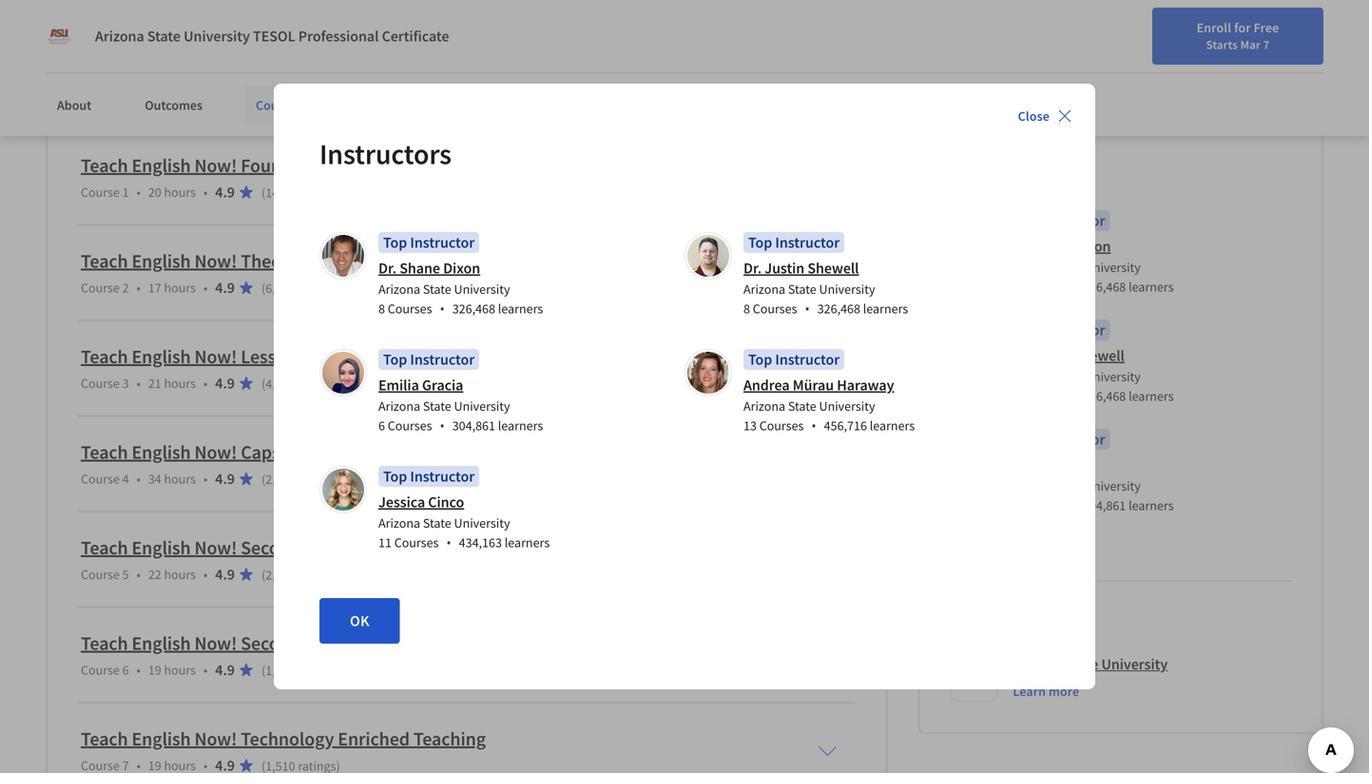 Task type: locate. For each thing, give the bounding box(es) containing it.
3 course from the top
[[81, 375, 120, 392]]

3 english from the top
[[132, 345, 191, 369]]

2 vertical spatial second
[[241, 632, 301, 656]]

justin right dr. justin shewell image
[[765, 259, 805, 278]]

0 vertical spatial 1
[[122, 184, 129, 201]]

arizona inside "top instructor andrea mürau haraway arizona state university 13 courses • 456,716 learners"
[[744, 398, 786, 415]]

0 vertical spatial second
[[335, 249, 394, 273]]

instructor inside "top instructor jessica cinco arizona state university 11 courses • 434,163 learners"
[[410, 467, 475, 486]]

arizona state university 304,861 learners
[[1010, 478, 1175, 514]]

a down that
[[247, 48, 254, 67]]

courses inside "top instructor jessica cinco arizona state university 11 courses • 434,163 learners"
[[395, 534, 439, 551]]

english down 19
[[132, 728, 191, 751]]

instructor for top instructor dr. shane dixon arizona state university 326,468 learners
[[1041, 211, 1106, 230]]

1 horizontal spatial for
[[1235, 19, 1252, 36]]

4.9 left 2,327
[[215, 565, 235, 584]]

courses up assessment
[[388, 300, 432, 317]]

1 vertical spatial 1
[[382, 441, 392, 464]]

teach english now! theories of second language acquisition
[[81, 249, 571, 273]]

teach english now! foundational principles
[[81, 154, 433, 178]]

will up impress
[[357, 2, 380, 21]]

1 horizontal spatial capstone
[[638, 25, 698, 44]]

for inside 'join for free' "link"
[[1314, 24, 1331, 41]]

34
[[148, 471, 161, 488]]

dr. justin shewell link right dr. justin shewell image
[[744, 259, 860, 278]]

0 horizontal spatial 8
[[379, 300, 385, 317]]

5 english from the top
[[132, 536, 191, 560]]

5 hours from the top
[[164, 566, 196, 583]]

now! for teach english now! capstone project 1
[[195, 441, 237, 464]]

0 horizontal spatial for
[[374, 48, 392, 67]]

4 ( from the top
[[262, 471, 266, 488]]

2 hours from the top
[[164, 279, 196, 297]]

now! for teach english now! technology enriched teaching
[[195, 728, 237, 751]]

english up 17
[[132, 249, 191, 273]]

teaching
[[127, 25, 182, 44], [257, 48, 312, 67]]

shewell inside top instructor dr. justin shewell arizona state university 326,468 learners
[[1074, 346, 1125, 366]]

top for top instructor andrea mürau haraway arizona state university 13 courses • 456,716 learners
[[749, 350, 773, 369]]

326,468 up top instructor
[[1084, 388, 1127, 405]]

close button
[[1011, 99, 1081, 133]]

course left 4
[[81, 471, 120, 488]]

emilia gracia link
[[379, 376, 464, 395]]

0 vertical spatial dixon
[[1074, 237, 1112, 256]]

instructor inside "top instructor andrea mürau haraway arizona state university 13 courses • 456,716 learners"
[[776, 350, 840, 369]]

second
[[335, 249, 394, 273], [241, 536, 301, 560], [241, 632, 301, 656]]

19
[[148, 662, 161, 679]]

you
[[750, 25, 774, 44]]

dr. inside top instructor dr. shane dixon arizona state university 326,468 learners
[[1010, 237, 1028, 256]]

dr. inside top instructor dr. shane dixon arizona state university 8 courses • 326,468 learners
[[379, 259, 397, 278]]

and inside throughout this professional certificate, learners will write lesson plans, record themselves teaching, and create a professional teaching portfolio that is sure to impress current or future employers. in the final capstone course, you will have the opportunity to submit a teaching portfolio for expert review.
[[685, 2, 709, 21]]

6 teach from the top
[[81, 632, 128, 656]]

mar
[[1241, 37, 1261, 52]]

top inside top instructor emilia gracia arizona state university 6 courses • 304,861 learners
[[383, 350, 407, 369]]

course 4 • 34 hours •
[[81, 471, 208, 488]]

justin
[[765, 259, 805, 278], [1031, 346, 1071, 366]]

)
[[336, 280, 340, 297], [336, 376, 340, 393], [336, 471, 340, 488]]

instructor inside top instructor dr. justin shewell arizona state university 326,468 learners
[[1041, 321, 1106, 340]]

0 vertical spatial a
[[755, 2, 762, 21]]

2 teach from the top
[[81, 249, 128, 273]]

will right you
[[777, 25, 799, 44]]

0 horizontal spatial will
[[357, 2, 380, 21]]

1 right project
[[382, 441, 392, 464]]

courses up the andrea
[[753, 300, 798, 317]]

7 teach from the top
[[81, 728, 128, 751]]

6 inside top instructor emilia gracia arizona state university 6 courses • 304,861 learners
[[379, 417, 385, 434]]

second up 2,327
[[241, 536, 301, 560]]

hours for teach english now! second language listening, speaking, and pronunciation
[[164, 662, 196, 679]]

0 vertical spatial dr. shane dixon link
[[1010, 237, 1112, 256]]

1 vertical spatial dixon
[[443, 259, 481, 278]]

2 4.9 from the top
[[215, 278, 235, 298]]

4 hours from the top
[[164, 471, 196, 488]]

2 english from the top
[[132, 249, 191, 273]]

hours right 22
[[164, 566, 196, 583]]

0 horizontal spatial free
[[1255, 19, 1280, 36]]

1 ( from the top
[[262, 184, 266, 201]]

top for top instructor dr. shane dixon arizona state university 8 courses • 326,468 learners
[[383, 233, 407, 252]]

hours right 17
[[164, 279, 196, 297]]

6 4.9 from the top
[[215, 661, 235, 680]]

in down themselves
[[568, 25, 580, 44]]

top inside "top instructor andrea mürau haraway arizona state university 13 courses • 456,716 learners"
[[749, 350, 773, 369]]

arizona inside top instructor emilia gracia arizona state university 6 courses • 304,861 learners
[[379, 398, 421, 415]]

instructors dialog
[[274, 84, 1096, 690]]

4.9 left 1,869
[[215, 661, 235, 680]]

• right 17
[[204, 279, 208, 297]]

1 8 from the left
[[379, 300, 385, 317]]

dr. justin shewell link inside the instructors dialog
[[744, 259, 860, 278]]

dixon
[[1074, 237, 1112, 256], [443, 259, 481, 278]]

sure
[[286, 25, 313, 44]]

now! up course 6 • 19 hours •
[[195, 632, 237, 656]]

now! up course 4 • 34 hours •
[[195, 441, 237, 464]]

ratings down of
[[298, 280, 336, 297]]

2 ) from the top
[[336, 376, 340, 393]]

in right log
[[1258, 22, 1269, 39]]

dr. inside top instructor dr. justin shewell arizona state university 8 courses • 326,468 learners
[[744, 259, 762, 278]]

hours right 19
[[164, 662, 196, 679]]

• down gracia
[[440, 417, 445, 435]]

arizona inside top instructor dr. shane dixon arizona state university 8 courses • 326,468 learners
[[379, 281, 421, 298]]

teach up course 1 • 20 hours •
[[81, 154, 128, 178]]

( for 4,537
[[262, 376, 266, 393]]

7 now! from the top
[[195, 728, 237, 751]]

english for teach english now! second language reading, writing, and grammar
[[132, 536, 191, 560]]

record
[[503, 2, 545, 21]]

top inside top instructor dr. justin shewell arizona state university 8 courses • 326,468 learners
[[749, 233, 773, 252]]

arizona inside "top instructor jessica cinco arizona state university 11 courses • 434,163 learners"
[[379, 515, 421, 532]]

1 vertical spatial capstone
[[241, 441, 317, 464]]

2 now! from the top
[[195, 249, 237, 273]]

0 horizontal spatial portfolio
[[185, 25, 241, 44]]

for left expert
[[374, 48, 392, 67]]

( for 2,327
[[262, 567, 266, 584]]

english for teach english now! theories of second language acquisition
[[132, 249, 191, 273]]

instructor inside top instructor dr. justin shewell arizona state university 8 courses • 326,468 learners
[[776, 233, 840, 252]]

0 horizontal spatial a
[[247, 48, 254, 67]]

( for 6,873
[[262, 280, 266, 297]]

4 now! from the top
[[195, 441, 237, 464]]

course left 20
[[81, 184, 120, 201]]

english up 19
[[132, 632, 191, 656]]

arizona
[[95, 27, 144, 46], [1010, 259, 1052, 276], [379, 281, 421, 298], [744, 281, 786, 298], [1010, 368, 1052, 386], [379, 398, 421, 415], [744, 398, 786, 415], [1010, 478, 1052, 495], [379, 515, 421, 532], [1014, 655, 1063, 674]]

0 vertical spatial shane
[[1031, 237, 1071, 256]]

now!
[[195, 154, 237, 178], [195, 249, 237, 273], [195, 345, 237, 369], [195, 441, 237, 464], [195, 536, 237, 560], [195, 632, 237, 656], [195, 728, 237, 751]]

course 1 • 20 hours •
[[81, 184, 208, 201]]

1 horizontal spatial teaching
[[257, 48, 312, 67]]

state inside top instructor dr. shane dixon arizona state university 326,468 learners
[[1054, 259, 1083, 276]]

for inside throughout this professional certificate, learners will write lesson plans, record themselves teaching, and create a professional teaching portfolio that is sure to impress current or future employers. in the final capstone course, you will have the opportunity to submit a teaching portfolio for expert review.
[[374, 48, 392, 67]]

0 horizontal spatial 1
[[122, 184, 129, 201]]

6 english from the top
[[132, 632, 191, 656]]

free inside the enroll for free starts mar 7
[[1255, 19, 1280, 36]]

instructors
[[320, 136, 452, 172]]

instructor inside top instructor dr. shane dixon arizona state university 326,468 learners
[[1041, 211, 1106, 230]]

dr. for top instructor dr. shane dixon arizona state university 8 courses • 326,468 learners
[[379, 259, 397, 278]]

• right 19
[[204, 662, 208, 679]]

shewell inside top instructor dr. justin shewell arizona state university 8 courses • 326,468 learners
[[808, 259, 860, 278]]

304,861
[[453, 417, 496, 434], [1084, 497, 1127, 514]]

6 hours from the top
[[164, 662, 196, 679]]

5 course from the top
[[81, 566, 120, 583]]

arizona inside arizona state university 304,861 learners
[[1010, 478, 1052, 495]]

• up assessment
[[440, 300, 445, 318]]

professional
[[299, 27, 379, 46]]

principles
[[353, 154, 433, 178]]

4 english from the top
[[132, 441, 191, 464]]

( for 1,869
[[262, 662, 266, 679]]

3 teach from the top
[[81, 345, 128, 369]]

teach for teach english now! second language listening, speaking, and pronunciation
[[81, 632, 128, 656]]

technology
[[241, 728, 334, 751]]

1 horizontal spatial dr. shane dixon link
[[1010, 237, 1112, 256]]

• inside top instructor emilia gracia arizona state university 6 courses • 304,861 learners
[[440, 417, 445, 435]]

ratings down design
[[298, 376, 336, 393]]

find your new career link
[[1088, 19, 1226, 43]]

shewell for top instructor dr. justin shewell arizona state university 8 courses • 326,468 learners
[[808, 259, 860, 278]]

1 vertical spatial dr. justin shewell link
[[1010, 346, 1125, 366]]

• inside "top instructor jessica cinco arizona state university 11 courses • 434,163 learners"
[[447, 534, 452, 552]]

and up emilia
[[359, 345, 390, 369]]

for
[[1235, 19, 1252, 36], [1314, 24, 1331, 41], [374, 48, 392, 67]]

learners inside "top instructor jessica cinco arizona state university 11 courses • 434,163 learners"
[[505, 534, 550, 551]]

4.9 down 'teach english now! capstone project 1' link
[[215, 470, 235, 489]]

instructor
[[1041, 211, 1106, 230], [410, 233, 475, 252], [776, 233, 840, 252], [1041, 321, 1106, 340], [410, 350, 475, 369], [776, 350, 840, 369], [1041, 430, 1106, 449], [410, 467, 475, 486]]

( 1,869 ratings
[[262, 662, 336, 679]]

for right join
[[1314, 24, 1331, 41]]

arizona inside arizona state university learn more
[[1014, 655, 1063, 674]]

professional right the this
[[151, 2, 229, 21]]

1 vertical spatial 304,861
[[1084, 497, 1127, 514]]

ratings right 2,209
[[298, 471, 336, 488]]

1 horizontal spatial shane
[[1031, 237, 1071, 256]]

1 ) from the top
[[336, 280, 340, 297]]

free up 7
[[1255, 19, 1280, 36]]

the
[[583, 25, 604, 44], [79, 48, 100, 67]]

second up 1,869
[[241, 632, 301, 656]]

university inside "top instructor jessica cinco arizona state university 11 courses • 434,163 learners"
[[454, 515, 510, 532]]

3 now! from the top
[[195, 345, 237, 369]]

0 horizontal spatial shewell
[[808, 259, 860, 278]]

4 teach from the top
[[81, 441, 128, 464]]

pronunciation
[[588, 632, 703, 656]]

free inside 'join for free' "link"
[[1333, 24, 1359, 41]]

304,861 inside top instructor emilia gracia arizona state university 6 courses • 304,861 learners
[[453, 417, 496, 434]]

1 horizontal spatial portfolio
[[315, 48, 371, 67]]

4 4.9 from the top
[[215, 470, 235, 489]]

hours for teach english now! foundational principles
[[164, 184, 196, 201]]

1 horizontal spatial shewell
[[1074, 346, 1125, 366]]

2 ( from the top
[[262, 280, 266, 297]]

0 vertical spatial professional
[[151, 2, 229, 21]]

ok button
[[320, 598, 400, 644]]

ratings right 1,869
[[298, 662, 336, 679]]

now! left technology
[[195, 728, 237, 751]]

4.9 left 6,873 on the top of page
[[215, 278, 235, 298]]

dixon inside top instructor dr. shane dixon arizona state university 8 courses • 326,468 learners
[[443, 259, 481, 278]]

ratings for ( 4,537 ratings )
[[298, 376, 336, 393]]

5 teach from the top
[[81, 536, 128, 560]]

free
[[1255, 19, 1280, 36], [1333, 24, 1359, 41]]

a up you
[[755, 2, 762, 21]]

) down design
[[336, 376, 340, 393]]

1 now! from the top
[[195, 154, 237, 178]]

instructor inside top instructor emilia gracia arizona state university 6 courses • 304,861 learners
[[410, 350, 475, 369]]

• left "456,716"
[[812, 417, 817, 435]]

and left create on the top
[[685, 2, 709, 21]]

university inside arizona state university learn more
[[1102, 655, 1168, 674]]

now! for teach english now! second language listening, speaking, and pronunciation
[[195, 632, 237, 656]]

top for top instructor jessica cinco arizona state university 11 courses • 434,163 learners
[[383, 467, 407, 486]]

1 horizontal spatial will
[[777, 25, 799, 44]]

learn more button
[[1014, 682, 1080, 701]]

teach up course 6 • 19 hours •
[[81, 632, 128, 656]]

3 ) from the top
[[336, 471, 340, 488]]

university inside top instructor dr. shane dixon arizona state university 8 courses • 326,468 learners
[[454, 281, 510, 298]]

jessica
[[379, 493, 425, 512]]

0 vertical spatial will
[[357, 2, 380, 21]]

arizona inside top instructor dr. shane dixon arizona state university 326,468 learners
[[1010, 259, 1052, 276]]

1 left 20
[[122, 184, 129, 201]]

university inside top instructor emilia gracia arizona state university 6 courses • 304,861 learners
[[454, 398, 510, 415]]

free right join
[[1333, 24, 1359, 41]]

8 up the andrea
[[744, 300, 751, 317]]

theories
[[241, 249, 311, 273]]

1 vertical spatial )
[[336, 376, 340, 393]]

None search field
[[271, 12, 585, 50]]

write
[[383, 2, 415, 21]]

hours for teach english now! lesson design and assessment
[[164, 375, 196, 392]]

304,861 inside arizona state university 304,861 learners
[[1084, 497, 1127, 514]]

assessment
[[394, 345, 489, 369]]

second right of
[[335, 249, 394, 273]]

justin for top instructor dr. justin shewell arizona state university 8 courses • 326,468 learners
[[765, 259, 805, 278]]

instructor for top instructor emilia gracia arizona state university 6 courses • 304,861 learners
[[410, 350, 475, 369]]

6 now! from the top
[[195, 632, 237, 656]]

ok
[[350, 612, 370, 631]]

3 hours from the top
[[164, 375, 196, 392]]

0 horizontal spatial dixon
[[443, 259, 481, 278]]

course for teach english now! theories of second language acquisition
[[81, 279, 120, 297]]

learners inside top instructor dr. justin shewell arizona state university 8 courses • 326,468 learners
[[864, 300, 909, 317]]

0 horizontal spatial professional
[[46, 25, 124, 44]]

2 vertical spatial )
[[336, 471, 340, 488]]

dixon inside top instructor dr. shane dixon arizona state university 326,468 learners
[[1074, 237, 1112, 256]]

dr. justin shewell link for top instructor dr. justin shewell arizona state university 326,468 learners
[[1010, 346, 1125, 366]]

1 vertical spatial language
[[304, 536, 383, 560]]

and
[[685, 2, 709, 21], [359, 345, 390, 369], [529, 536, 560, 560], [553, 632, 584, 656]]

close
[[1019, 108, 1050, 125]]

final
[[607, 25, 635, 44]]

top instructor dr. shane dixon arizona state university 326,468 learners
[[1010, 211, 1175, 296]]

304,861 down gracia
[[453, 417, 496, 434]]

1 horizontal spatial dr. justin shewell link
[[1010, 346, 1125, 366]]

jessica cinco image
[[323, 469, 364, 511]]

course left 5
[[81, 566, 120, 583]]

1 horizontal spatial justin
[[1031, 346, 1071, 366]]

teach up 3
[[81, 345, 128, 369]]

to left submit
[[183, 48, 196, 67]]

university inside "top instructor andrea mürau haraway arizona state university 13 courses • 456,716 learners"
[[820, 398, 876, 415]]

justin up top instructor
[[1031, 346, 1071, 366]]

1 horizontal spatial dixon
[[1074, 237, 1112, 256]]

5 ( from the top
[[262, 567, 266, 584]]

0 horizontal spatial dr. shane dixon link
[[379, 259, 481, 278]]

dr. inside top instructor dr. justin shewell arizona state university 326,468 learners
[[1010, 346, 1028, 366]]

dr. for top instructor dr. shane dixon arizona state university 326,468 learners
[[1010, 237, 1028, 256]]

shane for top instructor dr. shane dixon arizona state university 8 courses • 326,468 learners
[[400, 259, 440, 278]]

state inside "top instructor jessica cinco arizona state university 11 courses • 434,163 learners"
[[423, 515, 452, 532]]

7
[[1264, 37, 1270, 52]]

justin inside top instructor dr. justin shewell arizona state university 326,468 learners
[[1031, 346, 1071, 366]]

the down themselves
[[583, 25, 604, 44]]

top inside "top instructor jessica cinco arizona state university 11 courses • 434,163 learners"
[[383, 467, 407, 486]]

language down ok
[[304, 632, 383, 656]]

14,275
[[266, 184, 302, 201]]

cinco
[[428, 493, 464, 512]]

course for teach english now! second language listening, speaking, and pronunciation
[[81, 662, 120, 679]]

1 horizontal spatial the
[[583, 25, 604, 44]]

create
[[712, 2, 752, 21]]

outcomes link
[[133, 86, 214, 125]]

0 horizontal spatial shane
[[400, 259, 440, 278]]

courses right 13 at bottom right
[[760, 417, 804, 434]]

326,468 inside top instructor dr. shane dixon arizona state university 8 courses • 326,468 learners
[[453, 300, 496, 317]]

portfolio up submit
[[185, 25, 241, 44]]

21
[[148, 375, 161, 392]]

4.9 left 4,537
[[215, 374, 235, 393]]

to right sure
[[316, 25, 329, 44]]

andrea mürau haraway image
[[688, 352, 730, 394]]

teach english now! lesson design and assessment link
[[81, 345, 489, 369]]

course for teach english now! capstone project 1
[[81, 471, 120, 488]]

5 now! from the top
[[195, 536, 237, 560]]

courses
[[256, 97, 301, 114], [388, 300, 432, 317], [753, 300, 798, 317], [388, 417, 432, 434], [760, 417, 804, 434], [395, 534, 439, 551]]

1 vertical spatial the
[[79, 48, 100, 67]]

teach for teach english now! technology enriched teaching
[[81, 728, 128, 751]]

0 horizontal spatial to
[[183, 48, 196, 67]]

1 horizontal spatial 1
[[382, 441, 392, 464]]

hours
[[164, 184, 196, 201], [164, 279, 196, 297], [164, 375, 196, 392], [164, 471, 196, 488], [164, 566, 196, 583], [164, 662, 196, 679]]

0 vertical spatial teaching
[[127, 25, 182, 44]]

now! up course 5 • 22 hours •
[[195, 536, 237, 560]]

teach for teach english now! foundational principles
[[81, 154, 128, 178]]

for inside the enroll for free starts mar 7
[[1235, 19, 1252, 36]]

0 horizontal spatial the
[[79, 48, 100, 67]]

326,468 up top instructor dr. justin shewell arizona state university 326,468 learners on the right of page
[[1084, 278, 1127, 296]]

2 8 from the left
[[744, 300, 751, 317]]

0 horizontal spatial dr. justin shewell link
[[744, 259, 860, 278]]

teach
[[81, 154, 128, 178], [81, 249, 128, 273], [81, 345, 128, 369], [81, 441, 128, 464], [81, 536, 128, 560], [81, 632, 128, 656], [81, 728, 128, 751]]

second for reading,
[[241, 536, 301, 560]]

ratings for ( 1,869 ratings
[[298, 662, 336, 679]]

english for teach english now! capstone project 1
[[132, 441, 191, 464]]

top for top instructor emilia gracia arizona state university 6 courses • 304,861 learners
[[383, 350, 407, 369]]

learners
[[302, 2, 354, 21], [1129, 278, 1175, 296], [498, 300, 543, 317], [864, 300, 909, 317], [1129, 388, 1175, 405], [498, 417, 543, 434], [870, 417, 915, 434], [1129, 497, 1175, 514], [505, 534, 550, 551]]

0 horizontal spatial 304,861
[[453, 417, 496, 434]]

instructor inside top instructor dr. shane dixon arizona state university 8 courses • 326,468 learners
[[410, 233, 475, 252]]

teach up 4
[[81, 441, 128, 464]]

to
[[316, 25, 329, 44], [183, 48, 196, 67]]

ratings for ( 2,209 ratings )
[[298, 471, 336, 488]]

top inside top instructor dr. shane dixon arizona state university 8 courses • 326,468 learners
[[383, 233, 407, 252]]

justin inside top instructor dr. justin shewell arizona state university 8 courses • 326,468 learners
[[765, 259, 805, 278]]

log
[[1235, 22, 1256, 39]]

1 vertical spatial justin
[[1031, 346, 1071, 366]]

1 horizontal spatial 6
[[379, 417, 385, 434]]

top inside top instructor dr. shane dixon arizona state university 326,468 learners
[[1014, 211, 1038, 230]]

shane
[[1031, 237, 1071, 256], [400, 259, 440, 278]]

1 horizontal spatial 8
[[744, 300, 751, 317]]

6 course from the top
[[81, 662, 120, 679]]

1 vertical spatial shane
[[400, 259, 440, 278]]

courses up the foundational
[[256, 97, 301, 114]]

teach english now! lesson design and assessment
[[81, 345, 489, 369]]

acquisition
[[481, 249, 571, 273]]

professional
[[151, 2, 229, 21], [46, 25, 124, 44]]

1 vertical spatial second
[[241, 536, 301, 560]]

0 vertical spatial )
[[336, 280, 340, 297]]

shane inside top instructor dr. shane dixon arizona state university 8 courses • 326,468 learners
[[400, 259, 440, 278]]

8 inside top instructor dr. shane dixon arizona state university 8 courses • 326,468 learners
[[379, 300, 385, 317]]

english up the 21 on the left of page
[[132, 345, 191, 369]]

0 vertical spatial capstone
[[638, 25, 698, 44]]

1 teach from the top
[[81, 154, 128, 178]]

1
[[122, 184, 129, 201], [382, 441, 392, 464]]

professional down throughout
[[46, 25, 124, 44]]

•
[[137, 184, 141, 201], [204, 184, 208, 201], [137, 279, 141, 297], [204, 279, 208, 297], [440, 300, 445, 318], [805, 300, 810, 318], [137, 375, 141, 392], [204, 375, 208, 392], [440, 417, 445, 435], [812, 417, 817, 435], [137, 471, 141, 488], [204, 471, 208, 488], [447, 534, 452, 552], [137, 566, 141, 583], [204, 566, 208, 583], [137, 662, 141, 679], [204, 662, 208, 679]]

1 horizontal spatial free
[[1333, 24, 1359, 41]]

is
[[273, 25, 283, 44]]

4.9 down teach english now! foundational principles link
[[215, 183, 235, 202]]

2 vertical spatial language
[[304, 632, 383, 656]]

) for design
[[336, 376, 340, 393]]

7 english from the top
[[132, 728, 191, 751]]

dr. justin shewell link up top instructor
[[1010, 346, 1125, 366]]

of
[[315, 249, 331, 273]]

arizona inside top instructor dr. justin shewell arizona state university 326,468 learners
[[1010, 368, 1052, 386]]

top inside top instructor dr. justin shewell arizona state university 326,468 learners
[[1014, 321, 1038, 340]]

top instructor dr. justin shewell arizona state university 326,468 learners
[[1010, 321, 1175, 405]]

course 6 • 19 hours •
[[81, 662, 208, 679]]

dr. justin shewell image
[[688, 235, 730, 277]]

ratings for ( 2,327 ratings
[[298, 567, 336, 584]]

(
[[262, 184, 266, 201], [262, 280, 266, 297], [262, 376, 266, 393], [262, 471, 266, 488], [262, 567, 266, 584], [262, 662, 266, 679]]

1 vertical spatial will
[[777, 25, 799, 44]]

0 vertical spatial to
[[316, 25, 329, 44]]

dr. for top instructor dr. justin shewell arizona state university 8 courses • 326,468 learners
[[744, 259, 762, 278]]

1 vertical spatial dr. shane dixon link
[[379, 259, 481, 278]]

join for free
[[1286, 24, 1359, 41]]

0 vertical spatial shewell
[[808, 259, 860, 278]]

3 4.9 from the top
[[215, 374, 235, 393]]

courses right 11
[[395, 534, 439, 551]]

0 vertical spatial 304,861
[[453, 417, 496, 434]]

the down coursera image
[[79, 48, 100, 67]]

teach english now! second language listening, speaking, and pronunciation
[[81, 632, 703, 656]]

) down project
[[336, 471, 340, 488]]

lesson
[[241, 345, 297, 369]]

2 horizontal spatial for
[[1314, 24, 1331, 41]]

capstone down teaching,
[[638, 25, 698, 44]]

0 horizontal spatial justin
[[765, 259, 805, 278]]

teach up 5
[[81, 536, 128, 560]]

language left acquisition
[[398, 249, 477, 273]]

shane inside top instructor dr. shane dixon arizona state university 326,468 learners
[[1031, 237, 1071, 256]]

2 course from the top
[[81, 279, 120, 297]]

) for of
[[336, 280, 340, 297]]

courses inside top instructor dr. shane dixon arizona state university 8 courses • 326,468 learners
[[388, 300, 432, 317]]

4.9 for second
[[215, 278, 235, 298]]

shewell
[[808, 259, 860, 278], [1074, 346, 1125, 366]]

0 horizontal spatial teaching
[[127, 25, 182, 44]]

0 vertical spatial 6
[[379, 417, 385, 434]]

for up mar
[[1235, 19, 1252, 36]]

1 english from the top
[[132, 154, 191, 178]]

1 vertical spatial shewell
[[1074, 346, 1125, 366]]

now! down outcomes link
[[195, 154, 237, 178]]

3 ( from the top
[[262, 376, 266, 393]]

6 left 19
[[122, 662, 129, 679]]

state inside arizona state university learn more
[[1066, 655, 1099, 674]]

now! left theories
[[195, 249, 237, 273]]

course
[[81, 184, 120, 201], [81, 279, 120, 297], [81, 375, 120, 392], [81, 471, 120, 488], [81, 566, 120, 583], [81, 662, 120, 679]]

5 4.9 from the top
[[215, 565, 235, 584]]

304,861 down top instructor
[[1084, 497, 1127, 514]]

reading,
[[387, 536, 458, 560]]

project
[[320, 441, 378, 464]]

teach up the 2 on the left top of page
[[81, 249, 128, 273]]

• right 5
[[137, 566, 141, 583]]

1 horizontal spatial in
[[1258, 22, 1269, 39]]

• up mürau
[[805, 300, 810, 318]]

certificate
[[382, 27, 449, 46]]

0 horizontal spatial 6
[[122, 662, 129, 679]]

17
[[148, 279, 161, 297]]

1 horizontal spatial 304,861
[[1084, 497, 1127, 514]]

ratings right 2,327
[[298, 567, 336, 584]]

• left 434,163
[[447, 534, 452, 552]]

lesson
[[418, 2, 459, 21]]

language
[[398, 249, 477, 273], [304, 536, 383, 560], [304, 632, 383, 656]]

( for 2,209
[[262, 471, 266, 488]]

courses inside "top instructor andrea mürau haraway arizona state university 13 courses • 456,716 learners"
[[760, 417, 804, 434]]

6 ( from the top
[[262, 662, 266, 679]]

portfolio
[[185, 25, 241, 44], [315, 48, 371, 67]]

( 14,275 ratings
[[262, 184, 343, 201]]

• left 20
[[137, 184, 141, 201]]

4.9 for listening,
[[215, 661, 235, 680]]

course left 19
[[81, 662, 120, 679]]

0 horizontal spatial in
[[568, 25, 580, 44]]

326,468 inside top instructor dr. justin shewell arizona state university 326,468 learners
[[1084, 388, 1127, 405]]

1 hours from the top
[[164, 184, 196, 201]]

instructor for top instructor dr. shane dixon arizona state university 8 courses • 326,468 learners
[[410, 233, 475, 252]]

326,468
[[1084, 278, 1127, 296], [453, 300, 496, 317], [818, 300, 861, 317], [1084, 388, 1127, 405]]

326,468 up assessment
[[453, 300, 496, 317]]

about
[[57, 97, 92, 114]]

more
[[1049, 683, 1080, 700]]

0 vertical spatial dr. justin shewell link
[[744, 259, 860, 278]]

4 course from the top
[[81, 471, 120, 488]]

hours right 20
[[164, 184, 196, 201]]

now! left lesson
[[195, 345, 237, 369]]

emilia gracia image
[[323, 352, 364, 394]]

enroll
[[1197, 19, 1232, 36]]

1 course from the top
[[81, 184, 120, 201]]

0 vertical spatial justin
[[765, 259, 805, 278]]

english up 22
[[132, 536, 191, 560]]

8 inside top instructor dr. justin shewell arizona state university 8 courses • 326,468 learners
[[744, 300, 751, 317]]

teach for teach english now! theories of second language acquisition
[[81, 249, 128, 273]]

dixon for top instructor dr. shane dixon arizona state university 326,468 learners
[[1074, 237, 1112, 256]]

teach down course 6 • 19 hours •
[[81, 728, 128, 751]]



Task type: vqa. For each thing, say whether or not it's contained in the screenshot.
who in the bottom left of the page
no



Task type: describe. For each thing, give the bounding box(es) containing it.
learners inside top instructor dr. justin shewell arizona state university 326,468 learners
[[1129, 388, 1175, 405]]

find your new career
[[1097, 22, 1216, 39]]

dixon for top instructor dr. shane dixon arizona state university 8 courses • 326,468 learners
[[443, 259, 481, 278]]

capstone inside throughout this professional certificate, learners will write lesson plans, record themselves teaching, and create a professional teaching portfolio that is sure to impress current or future employers. in the final capstone course, you will have the opportunity to submit a teaching portfolio for expert review.
[[638, 25, 698, 44]]

university inside top instructor dr. shane dixon arizona state university 326,468 learners
[[1085, 259, 1141, 276]]

andrea mürau haraway link
[[744, 376, 895, 395]]

0 horizontal spatial capstone
[[241, 441, 317, 464]]

top for top instructor dr. shane dixon arizona state university 326,468 learners
[[1014, 211, 1038, 230]]

opportunity
[[103, 48, 180, 67]]

top instructor dr. shane dixon arizona state university 8 courses • 326,468 learners
[[379, 233, 543, 318]]

find
[[1097, 22, 1122, 39]]

learners inside arizona state university 304,861 learners
[[1129, 497, 1175, 514]]

1,869
[[266, 662, 295, 679]]

english for teach english now! second language listening, speaking, and pronunciation
[[132, 632, 191, 656]]

now! for teach english now! second language reading, writing, and grammar
[[195, 536, 237, 560]]

impress
[[332, 25, 383, 44]]

arizona state university link
[[1014, 655, 1168, 675]]

justin for top instructor dr. justin shewell arizona state university 326,468 learners
[[1031, 346, 1071, 366]]

top instructor andrea mürau haraway arizona state university 13 courses • 456,716 learners
[[744, 350, 915, 435]]

university inside top instructor dr. justin shewell arizona state university 8 courses • 326,468 learners
[[820, 281, 876, 298]]

• down teach english now! capstone project 1
[[204, 471, 208, 488]]

state inside "top instructor andrea mürau haraway arizona state university 13 courses • 456,716 learners"
[[789, 398, 817, 415]]

• inside "top instructor andrea mürau haraway arizona state university 13 courses • 456,716 learners"
[[812, 417, 817, 435]]

enriched
[[338, 728, 410, 751]]

teach for teach english now! second language reading, writing, and grammar
[[81, 536, 128, 560]]

arizona inside top instructor dr. justin shewell arizona state university 8 courses • 326,468 learners
[[744, 281, 786, 298]]

dr. shane dixon image
[[323, 235, 364, 277]]

1 horizontal spatial to
[[316, 25, 329, 44]]

course for teach english now! foundational principles
[[81, 184, 120, 201]]

design
[[301, 345, 355, 369]]

outcomes
[[145, 97, 203, 114]]

emilia
[[379, 376, 419, 395]]

326,468 inside top instructor dr. shane dixon arizona state university 326,468 learners
[[1084, 278, 1127, 296]]

3
[[122, 375, 129, 392]]

courses link
[[245, 86, 313, 125]]

teach english now! technology enriched teaching
[[81, 728, 486, 751]]

( 4,537 ratings )
[[262, 376, 340, 393]]

0 vertical spatial the
[[583, 25, 604, 44]]

starts
[[1207, 37, 1239, 52]]

1 vertical spatial to
[[183, 48, 196, 67]]

• inside top instructor dr. justin shewell arizona state university 8 courses • 326,468 learners
[[805, 300, 810, 318]]

2,209
[[266, 471, 295, 488]]

learners inside top instructor emilia gracia arizona state university 6 courses • 304,861 learners
[[498, 417, 543, 434]]

join for free link
[[1281, 15, 1364, 51]]

dr. justin shewell link for top instructor dr. justin shewell arizona state university 8 courses • 326,468 learners
[[744, 259, 860, 278]]

• right 20
[[204, 184, 208, 201]]

certificate,
[[232, 2, 299, 21]]

plans,
[[462, 2, 500, 21]]

2
[[122, 279, 129, 297]]

434,163
[[459, 534, 502, 551]]

ratings for ( 6,873 ratings )
[[298, 280, 336, 297]]

course 5 • 22 hours •
[[81, 566, 208, 583]]

instructor for top instructor dr. justin shewell arizona state university 326,468 learners
[[1041, 321, 1106, 340]]

for for enroll
[[1235, 19, 1252, 36]]

teaching,
[[623, 2, 682, 21]]

top for top instructor dr. justin shewell arizona state university 8 courses • 326,468 learners
[[749, 233, 773, 252]]

gracia
[[422, 376, 464, 395]]

1 vertical spatial portfolio
[[315, 48, 371, 67]]

free for enroll for free starts mar 7
[[1255, 19, 1280, 36]]

log in
[[1235, 22, 1269, 39]]

instructor for top instructor dr. justin shewell arizona state university 8 courses • 326,468 learners
[[776, 233, 840, 252]]

course,
[[701, 25, 747, 44]]

and right writing,
[[529, 536, 560, 560]]

writing,
[[462, 536, 526, 560]]

1 horizontal spatial professional
[[151, 2, 229, 21]]

hours for teach english now! second language reading, writing, and grammar
[[164, 566, 196, 583]]

state inside top instructor dr. justin shewell arizona state university 326,468 learners
[[1054, 368, 1083, 386]]

learners inside top instructor dr. shane dixon arizona state university 326,468 learners
[[1129, 278, 1175, 296]]

1 vertical spatial professional
[[46, 25, 124, 44]]

university inside top instructor dr. justin shewell arizona state university 326,468 learners
[[1085, 368, 1141, 386]]

( for 14,275
[[262, 184, 266, 201]]

language for listening,
[[304, 632, 383, 656]]

4
[[122, 471, 129, 488]]

instructor for top instructor jessica cinco arizona state university 11 courses • 434,163 learners
[[410, 467, 475, 486]]

• right 3
[[137, 375, 141, 392]]

courses inside top instructor emilia gracia arizona state university 6 courses • 304,861 learners
[[388, 417, 432, 434]]

top instructor jessica cinco arizona state university 11 courses • 434,163 learners
[[379, 467, 550, 552]]

instructor for top instructor
[[1041, 430, 1106, 449]]

in inside throughout this professional certificate, learners will write lesson plans, record themselves teaching, and create a professional teaching portfolio that is sure to impress current or future employers. in the final capstone course, you will have the opportunity to submit a teaching portfolio for expert review.
[[568, 25, 580, 44]]

arizona state university image
[[46, 23, 72, 49]]

teaching
[[414, 728, 486, 751]]

4.9 for and
[[215, 374, 235, 393]]

( 2,327 ratings
[[262, 567, 336, 584]]

8 for dr. shane dixon
[[379, 300, 385, 317]]

4,537
[[266, 376, 295, 393]]

• right 22
[[204, 566, 208, 583]]

• right 4
[[137, 471, 141, 488]]

hours for teach english now! theories of second language acquisition
[[164, 279, 196, 297]]

haraway
[[837, 376, 895, 395]]

hours for teach english now! capstone project 1
[[164, 471, 196, 488]]

review.
[[438, 48, 484, 67]]

courses inside top instructor dr. justin shewell arizona state university 8 courses • 326,468 learners
[[753, 300, 798, 317]]

state inside top instructor dr. shane dixon arizona state university 8 courses • 326,468 learners
[[423, 281, 452, 298]]

career
[[1180, 22, 1216, 39]]

2,327
[[266, 567, 295, 584]]

now! for teach english now! lesson design and assessment
[[195, 345, 237, 369]]

coursera image
[[23, 15, 144, 46]]

ratings for ( 14,275 ratings
[[305, 184, 343, 201]]

1 vertical spatial 6
[[122, 662, 129, 679]]

13
[[744, 417, 757, 434]]

course for teach english now! second language reading, writing, and grammar
[[81, 566, 120, 583]]

• inside top instructor dr. shane dixon arizona state university 8 courses • 326,468 learners
[[440, 300, 445, 318]]

course 3 • 21 hours •
[[81, 375, 208, 392]]

4.9 for reading,
[[215, 565, 235, 584]]

course for teach english now! lesson design and assessment
[[81, 375, 120, 392]]

free for join for free
[[1333, 24, 1359, 41]]

shane for top instructor dr. shane dixon arizona state university 326,468 learners
[[1031, 237, 1071, 256]]

throughout
[[46, 2, 121, 21]]

teach english now! foundational principles link
[[81, 154, 433, 178]]

state inside arizona state university 304,861 learners
[[1054, 478, 1083, 495]]

speaking,
[[470, 632, 550, 656]]

1 vertical spatial teaching
[[257, 48, 312, 67]]

top instructor
[[1014, 430, 1106, 449]]

teach english now! theories of second language acquisition link
[[81, 249, 571, 273]]

second for listening,
[[241, 632, 301, 656]]

teach english now! second language listening, speaking, and pronunciation link
[[81, 632, 703, 656]]

english for teach english now! foundational principles
[[132, 154, 191, 178]]

learners inside throughout this professional certificate, learners will write lesson plans, record themselves teaching, and create a professional teaching portfolio that is sure to impress current or future employers. in the final capstone course, you will have the opportunity to submit a teaching portfolio for expert review.
[[302, 2, 354, 21]]

submit
[[199, 48, 244, 67]]

teach english now! capstone project 1
[[81, 441, 392, 464]]

) for project
[[336, 471, 340, 488]]

1 4.9 from the top
[[215, 183, 235, 202]]

22
[[148, 566, 161, 583]]

• right the 21 on the left of page
[[204, 375, 208, 392]]

enroll for free starts mar 7
[[1197, 19, 1280, 52]]

top for top instructor
[[1014, 430, 1038, 449]]

state inside top instructor emilia gracia arizona state university 6 courses • 304,861 learners
[[423, 398, 452, 415]]

current
[[386, 25, 432, 44]]

now! for teach english now! theories of second language acquisition
[[195, 249, 237, 273]]

teach english now! capstone project 1 link
[[81, 441, 392, 464]]

4.9 for 1
[[215, 470, 235, 489]]

teach for teach english now! lesson design and assessment
[[81, 345, 128, 369]]

join
[[1286, 24, 1311, 41]]

0 vertical spatial portfolio
[[185, 25, 241, 44]]

( 6,873 ratings )
[[262, 280, 340, 297]]

language for reading,
[[304, 536, 383, 560]]

tesol
[[253, 27, 296, 46]]

learners inside "top instructor andrea mürau haraway arizona state university 13 courses • 456,716 learners"
[[870, 417, 915, 434]]

dr. shane dixon link for top instructor dr. shane dixon arizona state university 326,468 learners
[[1010, 237, 1112, 256]]

now! for teach english now! foundational principles
[[195, 154, 237, 178]]

instructor for top instructor andrea mürau haraway arizona state university 13 courses • 456,716 learners
[[776, 350, 840, 369]]

state inside top instructor dr. justin shewell arizona state university 8 courses • 326,468 learners
[[789, 281, 817, 298]]

course 2 • 17 hours •
[[81, 279, 208, 297]]

5
[[122, 566, 129, 583]]

top instructor emilia gracia arizona state university 6 courses • 304,861 learners
[[379, 350, 543, 435]]

themselves
[[548, 2, 620, 21]]

for for join
[[1314, 24, 1331, 41]]

foundational
[[241, 154, 349, 178]]

dr. shane dixon link for top instructor dr. shane dixon arizona state university 8 courses • 326,468 learners
[[379, 259, 481, 278]]

and right speaking,
[[553, 632, 584, 656]]

• right the 2 on the left top of page
[[137, 279, 141, 297]]

teach for teach english now! capstone project 1
[[81, 441, 128, 464]]

top for top instructor dr. justin shewell arizona state university 326,468 learners
[[1014, 321, 1038, 340]]

• left 19
[[137, 662, 141, 679]]

university inside arizona state university 304,861 learners
[[1085, 478, 1141, 495]]

your
[[1124, 22, 1150, 39]]

1 vertical spatial a
[[247, 48, 254, 67]]

english for teach english now! lesson design and assessment
[[132, 345, 191, 369]]

courses inside courses link
[[256, 97, 301, 114]]

expert
[[395, 48, 435, 67]]

log in link
[[1226, 19, 1279, 42]]

that
[[244, 25, 270, 44]]

1 horizontal spatial a
[[755, 2, 762, 21]]

dr. for top instructor dr. justin shewell arizona state university 326,468 learners
[[1010, 346, 1028, 366]]

arizona state university tesol professional certificate
[[95, 27, 449, 46]]

english for teach english now! technology enriched teaching
[[132, 728, 191, 751]]

learners inside top instructor dr. shane dixon arizona state university 8 courses • 326,468 learners
[[498, 300, 543, 317]]

teach english now! technology enriched teaching link
[[81, 728, 486, 751]]

shewell for top instructor dr. justin shewell arizona state university 326,468 learners
[[1074, 346, 1125, 366]]

326,468 inside top instructor dr. justin shewell arizona state university 8 courses • 326,468 learners
[[818, 300, 861, 317]]

0 vertical spatial language
[[398, 249, 477, 273]]

8 for dr. justin shewell
[[744, 300, 751, 317]]



